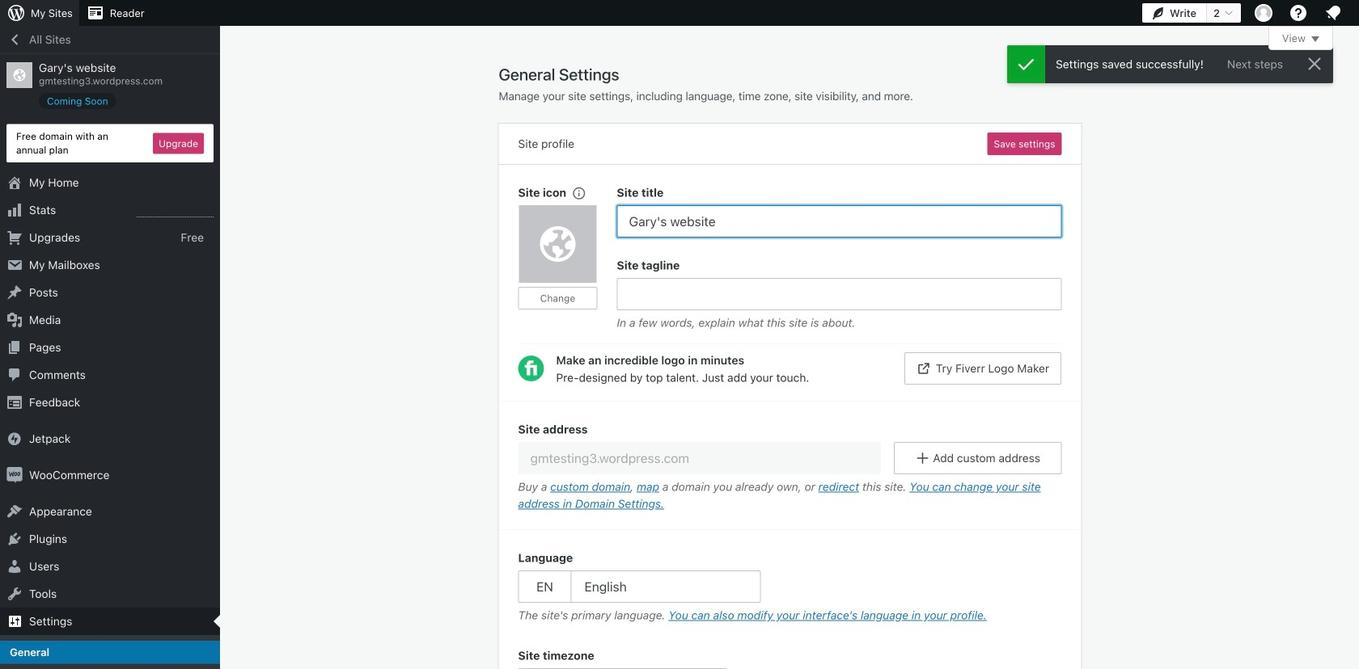 Task type: describe. For each thing, give the bounding box(es) containing it.
closed image
[[1311, 36, 1319, 42]]

my profile image
[[1255, 4, 1273, 22]]

notice status
[[1007, 45, 1333, 83]]

1 img image from the top
[[6, 431, 23, 447]]

highest hourly views 0 image
[[137, 207, 214, 218]]



Task type: vqa. For each thing, say whether or not it's contained in the screenshot.
main content
yes



Task type: locate. For each thing, give the bounding box(es) containing it.
manage your notifications image
[[1324, 3, 1343, 23]]

1 vertical spatial img image
[[6, 468, 23, 484]]

dismiss image
[[1305, 54, 1324, 74]]

more information image
[[571, 186, 586, 200]]

fiverr small logo image
[[518, 356, 544, 382]]

img image
[[6, 431, 23, 447], [6, 468, 23, 484]]

2 img image from the top
[[6, 468, 23, 484]]

help image
[[1289, 3, 1308, 23]]

main content
[[499, 26, 1333, 670]]

None text field
[[617, 205, 1062, 238], [518, 443, 881, 475], [617, 205, 1062, 238], [518, 443, 881, 475]]

None text field
[[617, 278, 1062, 311]]

group
[[518, 184, 617, 336], [617, 184, 1062, 238], [617, 257, 1062, 336], [499, 401, 1081, 531], [518, 550, 1062, 629], [518, 648, 1062, 670]]

0 vertical spatial img image
[[6, 431, 23, 447]]



